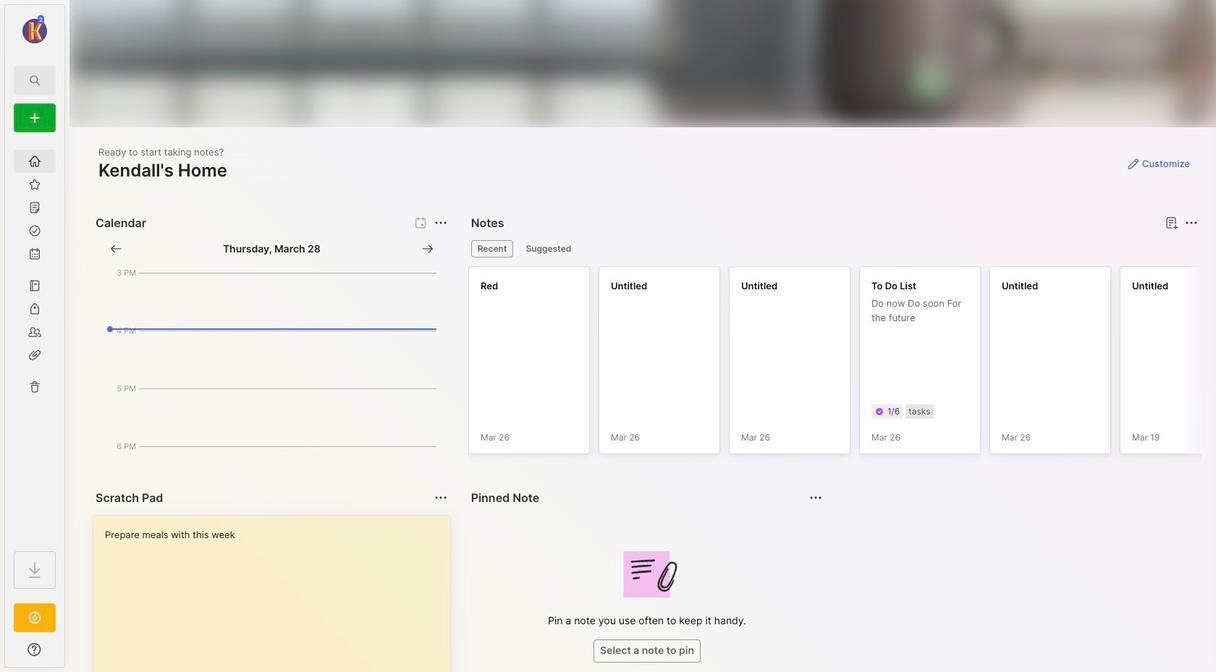 Task type: describe. For each thing, give the bounding box(es) containing it.
Choose date to view field
[[223, 242, 321, 256]]

click to expand image
[[63, 646, 74, 663]]

0 horizontal spatial more actions image
[[432, 490, 449, 507]]

Account field
[[5, 14, 64, 46]]

2 tab from the left
[[520, 240, 578, 258]]

Start writing… text field
[[105, 516, 449, 673]]

tree inside the main element
[[5, 141, 64, 539]]

home image
[[28, 154, 42, 169]]



Task type: locate. For each thing, give the bounding box(es) containing it.
More actions field
[[431, 213, 451, 233], [1182, 213, 1202, 233], [431, 488, 451, 508]]

1 horizontal spatial tab
[[520, 240, 578, 258]]

WHAT'S NEW field
[[5, 639, 64, 662]]

tab list
[[471, 240, 1196, 258]]

more actions image
[[1183, 214, 1201, 232], [432, 490, 449, 507]]

1 horizontal spatial more actions image
[[1183, 214, 1201, 232]]

upgrade image
[[26, 610, 43, 627]]

more actions image
[[432, 214, 449, 232]]

1 vertical spatial more actions image
[[432, 490, 449, 507]]

row group
[[468, 266, 1217, 463]]

0 vertical spatial more actions image
[[1183, 214, 1201, 232]]

1 tab from the left
[[471, 240, 514, 258]]

edit search image
[[26, 72, 43, 89]]

0 horizontal spatial tab
[[471, 240, 514, 258]]

tab
[[471, 240, 514, 258], [520, 240, 578, 258]]

main element
[[0, 0, 70, 673]]

tree
[[5, 141, 64, 539]]



Task type: vqa. For each thing, say whether or not it's contained in the screenshot.
left tab
yes



